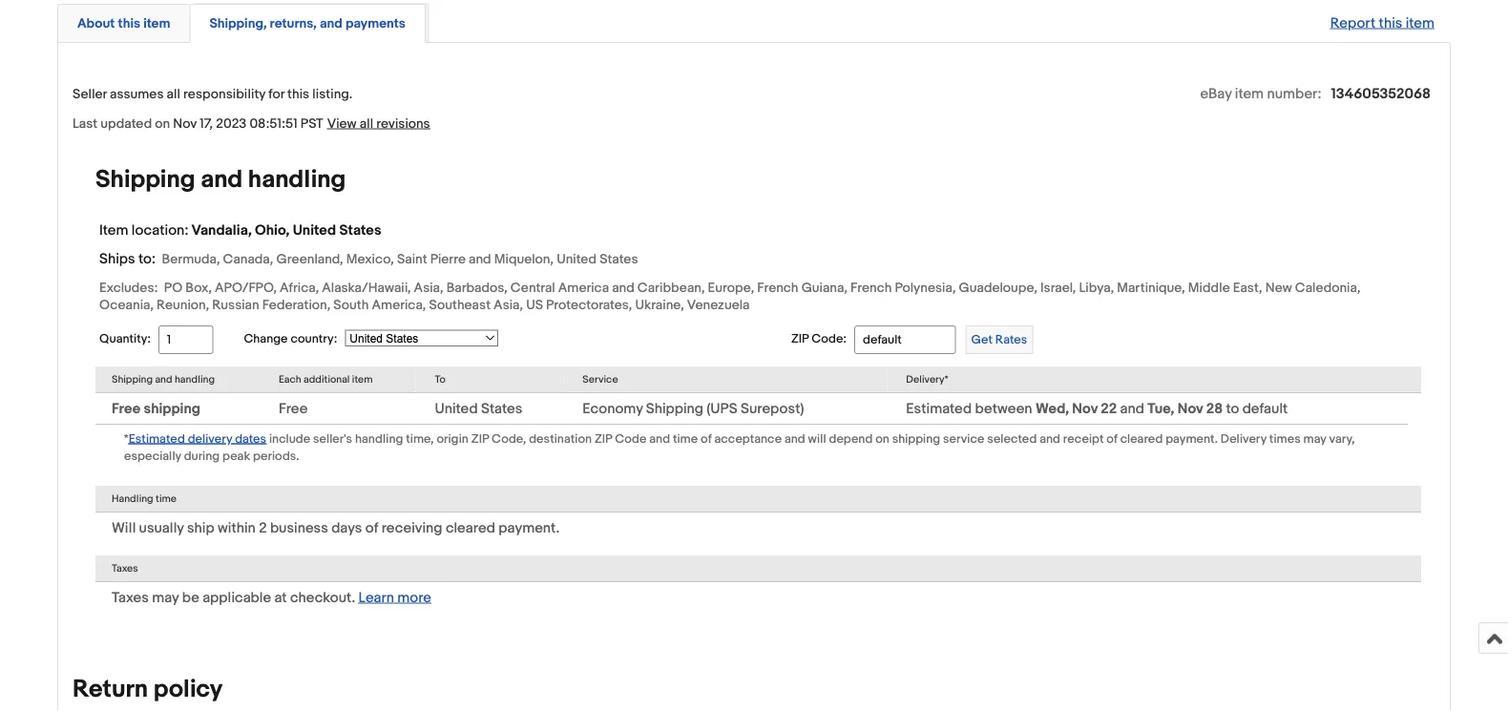 Task type: describe. For each thing, give the bounding box(es) containing it.
delivery*
[[906, 373, 949, 386]]

payment. inside include seller's handling time, origin zip code, destination zip code and time of acceptance and will depend on shipping service selected and receipt of cleared payment. delivery times may vary, especially during peak periods.
[[1166, 432, 1218, 446]]

0 vertical spatial estimated
[[906, 400, 972, 417]]

item right ebay
[[1236, 85, 1264, 102]]

1 vertical spatial cleared
[[446, 519, 496, 537]]

during
[[184, 449, 220, 464]]

applicable
[[203, 589, 271, 606]]

Quantity: text field
[[158, 326, 213, 354]]

guiana,
[[802, 280, 848, 296]]

17,
[[200, 115, 213, 132]]

russian
[[212, 297, 259, 313]]

southeast
[[429, 297, 491, 313]]

guadeloupe,
[[959, 280, 1038, 296]]

last updated on nov 17, 2023 08:51:51 pst view all revisions
[[73, 115, 430, 132]]

code,
[[492, 432, 526, 446]]

return
[[73, 675, 148, 704]]

last
[[73, 115, 98, 132]]

at
[[274, 589, 287, 606]]

code:
[[812, 332, 847, 347]]

receipt
[[1064, 432, 1104, 446]]

estimated between wed, nov 22 and tue, nov 28 to default
[[906, 400, 1288, 417]]

view all revisions link
[[323, 115, 430, 132]]

nov for 22
[[1073, 400, 1098, 417]]

surepost
[[741, 400, 801, 417]]

destination
[[529, 432, 592, 446]]

time inside include seller's handling time, origin zip code, destination zip code and time of acceptance and will depend on shipping service selected and receipt of cleared payment. delivery times may vary, especially during peak periods.
[[673, 432, 698, 446]]

free for free shipping
[[112, 400, 141, 417]]

box,
[[186, 280, 212, 296]]

1 french from the left
[[758, 280, 799, 296]]

08:51:51
[[250, 115, 298, 132]]

0 vertical spatial united
[[293, 221, 336, 239]]

)
[[801, 400, 804, 417]]

additional
[[304, 373, 350, 386]]

1 vertical spatial time
[[156, 493, 177, 505]]

oceania,
[[99, 297, 154, 313]]

depend
[[829, 432, 873, 446]]

taxes for taxes may be applicable at checkout. learn more
[[112, 589, 149, 606]]

and up free shipping at the left bottom
[[155, 373, 172, 386]]

1 vertical spatial shipping
[[112, 373, 153, 386]]

get
[[972, 332, 993, 347]]

usually
[[139, 519, 184, 537]]

for
[[269, 86, 285, 102]]

0 vertical spatial shipping and handling
[[95, 165, 346, 194]]

ebay item number: 134605352068
[[1201, 85, 1431, 102]]

service
[[943, 432, 985, 446]]

1 vertical spatial may
[[152, 589, 179, 606]]

get rates
[[972, 332, 1028, 347]]

change
[[244, 331, 288, 346]]

america,
[[372, 297, 426, 313]]

delivery
[[1221, 432, 1267, 446]]

1 vertical spatial estimated
[[129, 432, 185, 446]]

report this item
[[1331, 14, 1435, 32]]

1 vertical spatial all
[[360, 115, 373, 132]]

will
[[808, 432, 827, 446]]

and left will
[[785, 432, 806, 446]]

item for report this item
[[1406, 14, 1435, 32]]

1 horizontal spatial of
[[701, 432, 712, 446]]

wed,
[[1036, 400, 1070, 417]]

will
[[112, 519, 136, 537]]

canada,
[[223, 251, 273, 267]]

item for each additional item
[[352, 373, 373, 386]]

free for free
[[279, 400, 308, 417]]

delivery
[[188, 432, 232, 446]]

periods.
[[253, 449, 299, 464]]

policy
[[154, 675, 223, 704]]

change country:
[[244, 331, 337, 346]]

africa,
[[280, 280, 319, 296]]

polynesia,
[[895, 280, 956, 296]]

1 horizontal spatial this
[[288, 86, 310, 102]]

view
[[327, 115, 357, 132]]

0 horizontal spatial of
[[366, 519, 378, 537]]

0 horizontal spatial zip
[[472, 432, 489, 446]]

especially
[[124, 449, 181, 464]]

returns,
[[270, 15, 317, 32]]

this for report
[[1379, 14, 1403, 32]]

0 vertical spatial handling
[[248, 165, 346, 194]]

protectorates,
[[546, 297, 633, 313]]

0 horizontal spatial all
[[167, 86, 180, 102]]

about this item
[[77, 15, 170, 32]]

each
[[279, 373, 301, 386]]

this for about
[[118, 15, 140, 32]]

zip code:
[[792, 332, 847, 347]]

times
[[1270, 432, 1301, 446]]

default
[[1243, 400, 1288, 417]]

middle
[[1189, 280, 1231, 296]]

and inside "ships to: bermuda, canada, greenland, mexico, saint pierre and miquelon, united states"
[[469, 251, 491, 267]]

0 horizontal spatial shipping
[[144, 400, 201, 417]]

1 vertical spatial shipping and handling
[[112, 373, 215, 386]]

and right code
[[650, 432, 670, 446]]

origin
[[437, 432, 469, 446]]

new
[[1266, 280, 1293, 296]]

2023
[[216, 115, 247, 132]]

vary,
[[1330, 432, 1355, 446]]

tab list containing about this item
[[57, 0, 1452, 43]]

each additional item
[[279, 373, 373, 386]]

vandalia,
[[191, 221, 252, 239]]

report
[[1331, 14, 1376, 32]]

central
[[511, 280, 555, 296]]

nov for 17,
[[173, 115, 197, 132]]

item location: vandalia, ohio, united states
[[99, 221, 382, 239]]

and inside button
[[320, 15, 343, 32]]

0 horizontal spatial on
[[155, 115, 170, 132]]

selected
[[988, 432, 1037, 446]]

to:
[[138, 250, 156, 267]]

time,
[[406, 432, 434, 446]]

0 vertical spatial states
[[339, 221, 382, 239]]

include seller's handling time, origin zip code, destination zip code and time of acceptance and will depend on shipping service selected and receipt of cleared payment. delivery times may vary, especially during peak periods.
[[124, 432, 1355, 464]]

po box, apo/fpo, africa, alaska/hawaii, asia, barbados, central america and caribbean, europe, french guiana, french polynesia, guadeloupe, israel, libya, martinique, middle east, new caledonia, oceania, reunion, russian federation, south america, southeast asia, us protectorates, ukraine, venezuela
[[99, 280, 1361, 313]]

responsibility
[[183, 86, 266, 102]]

mexico,
[[346, 251, 394, 267]]

estimated delivery dates link
[[129, 430, 267, 447]]



Task type: vqa. For each thing, say whether or not it's contained in the screenshot.
the luxury
no



Task type: locate. For each thing, give the bounding box(es) containing it.
shipping, returns, and payments button
[[209, 14, 406, 32]]

1 vertical spatial handling
[[175, 373, 215, 386]]

1 vertical spatial payment.
[[499, 519, 560, 537]]

and right 22
[[1121, 400, 1145, 417]]

taxes for taxes
[[112, 562, 138, 575]]

shipping, returns, and payments
[[209, 15, 406, 32]]

seller
[[73, 86, 107, 102]]

states inside "ships to: bermuda, canada, greenland, mexico, saint pierre and miquelon, united states"
[[600, 251, 638, 267]]

asia, left us
[[494, 297, 523, 313]]

taxes left be
[[112, 589, 149, 606]]

1 free from the left
[[112, 400, 141, 417]]

2 vertical spatial handling
[[355, 432, 403, 446]]

2 vertical spatial united
[[435, 400, 478, 417]]

item
[[99, 221, 128, 239]]

excludes:
[[99, 280, 158, 296]]

economy
[[583, 400, 643, 417]]

item inside button
[[143, 15, 170, 32]]

between
[[976, 400, 1033, 417]]

1 horizontal spatial handling
[[248, 165, 346, 194]]

1 horizontal spatial free
[[279, 400, 308, 417]]

estimated up especially
[[129, 432, 185, 446]]

pst
[[301, 115, 323, 132]]

0 horizontal spatial french
[[758, 280, 799, 296]]

federation,
[[262, 297, 331, 313]]

1 horizontal spatial on
[[876, 432, 890, 446]]

checkout.
[[290, 589, 355, 606]]

item right report
[[1406, 14, 1435, 32]]

venezuela
[[687, 297, 750, 313]]

shipping and handling
[[95, 165, 346, 194], [112, 373, 215, 386]]

shipping inside include seller's handling time, origin zip code, destination zip code and time of acceptance and will depend on shipping service selected and receipt of cleared payment. delivery times may vary, especially during peak periods.
[[893, 432, 941, 446]]

and up vandalia,
[[201, 165, 243, 194]]

0 vertical spatial cleared
[[1121, 432, 1163, 446]]

free shipping
[[112, 400, 201, 417]]

payment. down code,
[[499, 519, 560, 537]]

may left be
[[152, 589, 179, 606]]

28
[[1207, 400, 1223, 417]]

1 horizontal spatial shipping
[[893, 432, 941, 446]]

be
[[182, 589, 199, 606]]

apo/fpo,
[[215, 280, 277, 296]]

states up america
[[600, 251, 638, 267]]

handling up ohio,
[[248, 165, 346, 194]]

2 vertical spatial states
[[481, 400, 523, 417]]

zip left code
[[595, 432, 612, 446]]

1 horizontal spatial asia,
[[494, 297, 523, 313]]

listing.
[[312, 86, 353, 102]]

nov left 22
[[1073, 400, 1098, 417]]

shipping and handling up free shipping at the left bottom
[[112, 373, 215, 386]]

states up code,
[[481, 400, 523, 417]]

taxes down will
[[112, 562, 138, 575]]

cleared down tue,
[[1121, 432, 1163, 446]]

more
[[398, 589, 432, 606]]

acceptance
[[715, 432, 782, 446]]

of right days at the bottom
[[366, 519, 378, 537]]

1 horizontal spatial nov
[[1073, 400, 1098, 417]]

0 vertical spatial on
[[155, 115, 170, 132]]

0 horizontal spatial payment.
[[499, 519, 560, 537]]

0 vertical spatial payment.
[[1166, 432, 1218, 446]]

handling inside include seller's handling time, origin zip code, destination zip code and time of acceptance and will depend on shipping service selected and receipt of cleared payment. delivery times may vary, especially during peak periods.
[[355, 432, 403, 446]]

0 vertical spatial time
[[673, 432, 698, 446]]

taxes
[[112, 562, 138, 575], [112, 589, 149, 606]]

2 horizontal spatial states
[[600, 251, 638, 267]]

(ups
[[707, 400, 738, 417]]

*
[[124, 432, 129, 446]]

item right about on the top
[[143, 15, 170, 32]]

item for about this item
[[143, 15, 170, 32]]

2 horizontal spatial of
[[1107, 432, 1118, 446]]

this right for
[[288, 86, 310, 102]]

economy shipping (ups surepost )
[[583, 400, 804, 417]]

service
[[583, 373, 618, 386]]

states up "ships to: bermuda, canada, greenland, mexico, saint pierre and miquelon, united states"
[[339, 221, 382, 239]]

0 horizontal spatial handling
[[175, 373, 215, 386]]

all right view
[[360, 115, 373, 132]]

caledonia,
[[1296, 280, 1361, 296]]

shipping and handling up vandalia,
[[95, 165, 346, 194]]

po
[[164, 280, 183, 296]]

1 horizontal spatial states
[[481, 400, 523, 417]]

bermuda,
[[162, 251, 220, 267]]

0 horizontal spatial states
[[339, 221, 382, 239]]

* estimated delivery dates
[[124, 432, 267, 446]]

tue,
[[1148, 400, 1175, 417]]

seller assumes all responsibility for this listing.
[[73, 86, 353, 102]]

cleared
[[1121, 432, 1163, 446], [446, 519, 496, 537]]

1 horizontal spatial cleared
[[1121, 432, 1163, 446]]

1 vertical spatial taxes
[[112, 589, 149, 606]]

1 horizontal spatial united
[[435, 400, 478, 417]]

quantity:
[[99, 332, 151, 347]]

1 vertical spatial united
[[557, 251, 597, 267]]

zip left code:
[[792, 332, 809, 347]]

1 vertical spatial states
[[600, 251, 638, 267]]

1 vertical spatial on
[[876, 432, 890, 446]]

ZIP Code: text field
[[855, 326, 956, 354]]

revisions
[[376, 115, 430, 132]]

shipping left "service"
[[893, 432, 941, 446]]

will usually ship within 2 business days of receiving cleared payment.
[[112, 519, 560, 537]]

shipping up location:
[[95, 165, 195, 194]]

2 horizontal spatial united
[[557, 251, 597, 267]]

and right the returns,
[[320, 15, 343, 32]]

2 horizontal spatial this
[[1379, 14, 1403, 32]]

united up origin
[[435, 400, 478, 417]]

and
[[320, 15, 343, 32], [201, 165, 243, 194], [469, 251, 491, 267], [612, 280, 635, 296], [155, 373, 172, 386], [1121, 400, 1145, 417], [650, 432, 670, 446], [785, 432, 806, 446], [1040, 432, 1061, 446]]

all
[[167, 86, 180, 102], [360, 115, 373, 132]]

of right receipt
[[1107, 432, 1118, 446]]

1 horizontal spatial zip
[[595, 432, 612, 446]]

and up barbados,
[[469, 251, 491, 267]]

may left the vary,
[[1304, 432, 1327, 446]]

0 vertical spatial shipping
[[144, 400, 201, 417]]

handling left time, on the left of the page
[[355, 432, 403, 446]]

ships
[[99, 250, 135, 267]]

shipping up free shipping at the left bottom
[[112, 373, 153, 386]]

united states
[[435, 400, 523, 417]]

on inside include seller's handling time, origin zip code, destination zip code and time of acceptance and will depend on shipping service selected and receipt of cleared payment. delivery times may vary, especially during peak periods.
[[876, 432, 890, 446]]

about
[[77, 15, 115, 32]]

0 horizontal spatial united
[[293, 221, 336, 239]]

2 horizontal spatial nov
[[1178, 400, 1204, 417]]

and inside po box, apo/fpo, africa, alaska/hawaii, asia, barbados, central america and caribbean, europe, french guiana, french polynesia, guadeloupe, israel, libya, martinique, middle east, new caledonia, oceania, reunion, russian federation, south america, southeast asia, us protectorates, ukraine, venezuela
[[612, 280, 635, 296]]

united up america
[[557, 251, 597, 267]]

tab list
[[57, 0, 1452, 43]]

1 vertical spatial asia,
[[494, 297, 523, 313]]

0 horizontal spatial nov
[[173, 115, 197, 132]]

number:
[[1268, 85, 1322, 102]]

and down wed,
[[1040, 432, 1061, 446]]

ship
[[187, 519, 215, 537]]

alaska/hawaii,
[[322, 280, 411, 296]]

may inside include seller's handling time, origin zip code, destination zip code and time of acceptance and will depend on shipping service selected and receipt of cleared payment. delivery times may vary, especially during peak periods.
[[1304, 432, 1327, 446]]

0 horizontal spatial time
[[156, 493, 177, 505]]

rates
[[996, 332, 1028, 347]]

saint
[[397, 251, 427, 267]]

1 taxes from the top
[[112, 562, 138, 575]]

include
[[269, 432, 310, 446]]

on right updated
[[155, 115, 170, 132]]

payments
[[346, 15, 406, 32]]

time up usually
[[156, 493, 177, 505]]

item right additional
[[352, 373, 373, 386]]

2 horizontal spatial zip
[[792, 332, 809, 347]]

0 horizontal spatial asia,
[[414, 280, 444, 296]]

about this item button
[[77, 14, 170, 32]]

1 vertical spatial shipping
[[893, 432, 941, 446]]

0 horizontal spatial estimated
[[129, 432, 185, 446]]

cleared right receiving
[[446, 519, 496, 537]]

this right about on the top
[[118, 15, 140, 32]]

miquelon,
[[494, 251, 554, 267]]

zip
[[792, 332, 809, 347], [472, 432, 489, 446], [595, 432, 612, 446]]

this inside button
[[118, 15, 140, 32]]

martinique,
[[1117, 280, 1186, 296]]

1 horizontal spatial may
[[1304, 432, 1327, 446]]

1 horizontal spatial estimated
[[906, 400, 972, 417]]

1 horizontal spatial all
[[360, 115, 373, 132]]

time down the economy shipping (ups surepost )
[[673, 432, 698, 446]]

0 vertical spatial taxes
[[112, 562, 138, 575]]

all right 'assumes'
[[167, 86, 180, 102]]

2 vertical spatial shipping
[[646, 400, 704, 417]]

estimated down delivery*
[[906, 400, 972, 417]]

2 french from the left
[[851, 280, 892, 296]]

1 horizontal spatial time
[[673, 432, 698, 446]]

united inside "ships to: bermuda, canada, greenland, mexico, saint pierre and miquelon, united states"
[[557, 251, 597, 267]]

nov left 17,
[[173, 115, 197, 132]]

nov left 28
[[1178, 400, 1204, 417]]

libya,
[[1079, 280, 1115, 296]]

within
[[218, 519, 256, 537]]

asia,
[[414, 280, 444, 296], [494, 297, 523, 313]]

code
[[615, 432, 647, 446]]

2 taxes from the top
[[112, 589, 149, 606]]

return policy
[[73, 675, 223, 704]]

asia, down saint
[[414, 280, 444, 296]]

zip right origin
[[472, 432, 489, 446]]

to
[[435, 373, 446, 386]]

nov
[[173, 115, 197, 132], [1073, 400, 1098, 417], [1178, 400, 1204, 417]]

french right guiana,
[[851, 280, 892, 296]]

2
[[259, 519, 267, 537]]

free down each
[[279, 400, 308, 417]]

location:
[[132, 221, 189, 239]]

0 vertical spatial asia,
[[414, 280, 444, 296]]

payment. down 28
[[1166, 432, 1218, 446]]

free up *
[[112, 400, 141, 417]]

french
[[758, 280, 799, 296], [851, 280, 892, 296]]

barbados,
[[447, 280, 508, 296]]

0 horizontal spatial this
[[118, 15, 140, 32]]

1 horizontal spatial payment.
[[1166, 432, 1218, 446]]

0 horizontal spatial may
[[152, 589, 179, 606]]

2 free from the left
[[279, 400, 308, 417]]

0 vertical spatial may
[[1304, 432, 1327, 446]]

handling down quantity: text field
[[175, 373, 215, 386]]

0 vertical spatial all
[[167, 86, 180, 102]]

states
[[339, 221, 382, 239], [600, 251, 638, 267], [481, 400, 523, 417]]

shipping left (ups
[[646, 400, 704, 417]]

2 horizontal spatial handling
[[355, 432, 403, 446]]

reunion,
[[157, 297, 209, 313]]

134605352068
[[1332, 85, 1431, 102]]

cleared inside include seller's handling time, origin zip code, destination zip code and time of acceptance and will depend on shipping service selected and receipt of cleared payment. delivery times may vary, especially during peak periods.
[[1121, 432, 1163, 446]]

and up protectorates,
[[612, 280, 635, 296]]

french left guiana,
[[758, 280, 799, 296]]

days
[[332, 519, 362, 537]]

united up greenland,
[[293, 221, 336, 239]]

israel,
[[1041, 280, 1076, 296]]

this
[[1379, 14, 1403, 32], [118, 15, 140, 32], [288, 86, 310, 102]]

learn more link
[[359, 589, 432, 606]]

1 horizontal spatial french
[[851, 280, 892, 296]]

of down the economy shipping (ups surepost )
[[701, 432, 712, 446]]

shipping up the '* estimated delivery dates'
[[144, 400, 201, 417]]

this right report
[[1379, 14, 1403, 32]]

on right depend
[[876, 432, 890, 446]]

0 horizontal spatial free
[[112, 400, 141, 417]]

america
[[558, 280, 609, 296]]

seller's
[[313, 432, 352, 446]]

0 horizontal spatial cleared
[[446, 519, 496, 537]]

assumes
[[110, 86, 164, 102]]

caribbean,
[[638, 280, 705, 296]]

0 vertical spatial shipping
[[95, 165, 195, 194]]



